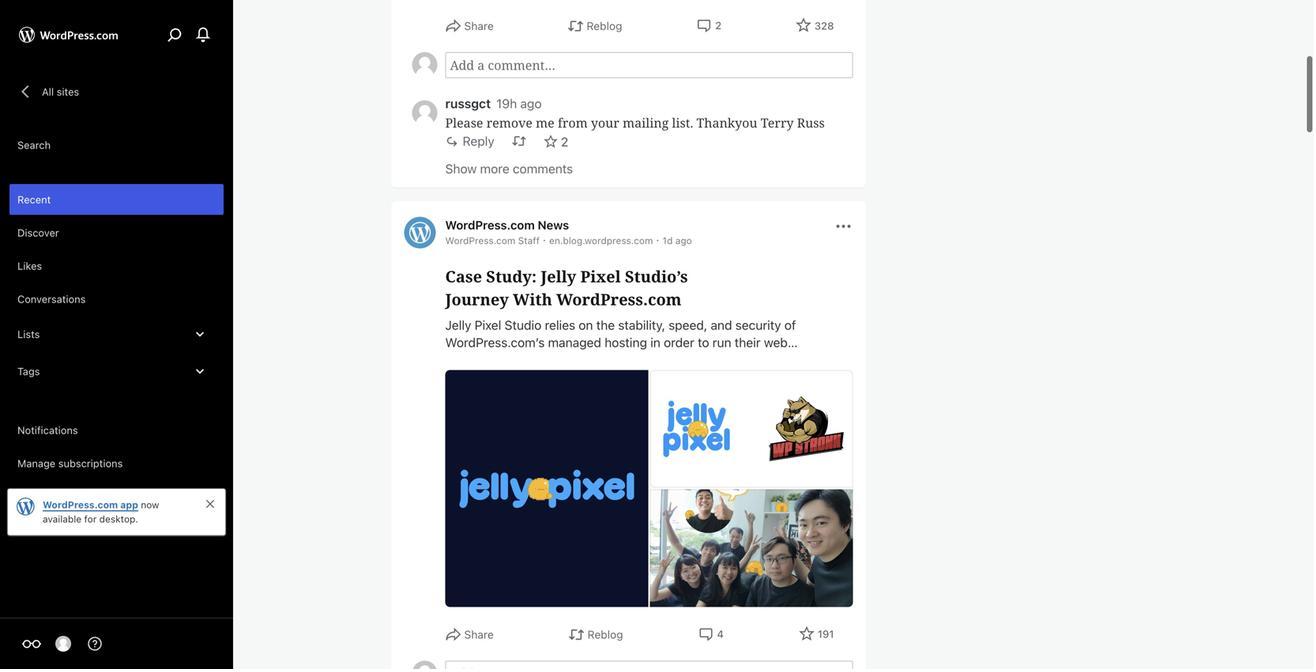 Task type: locate. For each thing, give the bounding box(es) containing it.
manage subscriptions link
[[9, 448, 224, 479]]

development agency.
[[446, 353, 568, 368]]

wordpress.com up wordpress.com staff 'link'
[[446, 218, 535, 232]]

thankyou
[[697, 114, 758, 131]]

2 keyboard_arrow_down image from the top
[[192, 364, 208, 380]]

relies
[[545, 318, 576, 333]]

and
[[711, 318, 733, 333]]

your
[[591, 114, 620, 131]]

lists link
[[9, 317, 224, 352]]

0 vertical spatial wordpress.com
[[446, 218, 535, 232]]

en.blog.wordpress.com link
[[549, 235, 653, 246]]

reader image
[[22, 635, 41, 654]]

keyboard_arrow_down image for lists
[[192, 327, 208, 342]]

web
[[764, 335, 788, 350]]

in
[[651, 335, 661, 350]]

speed,
[[669, 318, 708, 333]]

1 vertical spatial wordpress.com
[[446, 235, 516, 246]]

19h
[[497, 96, 517, 111]]

wordpress.com
[[446, 218, 535, 232], [446, 235, 516, 246], [43, 500, 118, 511]]

subscriptions
[[58, 458, 123, 470]]

conversations link
[[9, 284, 224, 315]]

share
[[465, 19, 494, 32], [465, 629, 494, 642]]

0 vertical spatial jelly
[[541, 266, 577, 287]]

1 vertical spatial reblog button
[[569, 627, 624, 644]]

list.
[[672, 114, 694, 131]]

comments
[[513, 161, 573, 176]]

1 vertical spatial share button
[[446, 627, 494, 644]]

tags
[[17, 366, 40, 378]]

1 horizontal spatial ago
[[676, 235, 692, 246]]

greg robinson image right reader 'image'
[[55, 636, 71, 652]]

2 vertical spatial wordpress.com
[[43, 500, 118, 511]]

1 keyboard_arrow_down image from the top
[[192, 327, 208, 342]]

for
[[84, 514, 97, 525]]

328 button
[[796, 17, 835, 35]]

remove
[[487, 114, 533, 131]]

all
[[42, 86, 54, 97]]

reblog button for 4
[[569, 627, 624, 644]]

wordpress.com up 'for'
[[43, 500, 118, 511]]

328
[[815, 20, 835, 31]]

2 button for share
[[697, 17, 722, 33]]

greg robinson image up russgct image
[[412, 52, 438, 77]]

wordpress.com down wordpress.com news link
[[446, 235, 516, 246]]

19h ago link
[[497, 96, 542, 111]]

0 vertical spatial share button
[[446, 17, 494, 35]]

reblog button
[[568, 17, 623, 35], [569, 627, 624, 644]]

discover
[[17, 227, 59, 239]]

wordpress.com staff link
[[446, 235, 540, 246]]

·
[[543, 233, 546, 246], [657, 233, 660, 246]]

2 button up add a comment… text field
[[697, 17, 722, 33]]

reblog button up add a comment… text box
[[569, 627, 624, 644]]

0 vertical spatial pixel
[[581, 266, 621, 287]]

russgct
[[446, 96, 491, 111]]

1 vertical spatial share
[[465, 629, 494, 642]]

0 horizontal spatial pixel
[[475, 318, 502, 333]]

ago
[[521, 96, 542, 111], [676, 235, 692, 246]]

0 vertical spatial keyboard_arrow_down image
[[192, 327, 208, 342]]

4
[[717, 629, 724, 640]]

pixel up with wordpress.com in the top of the page
[[581, 266, 621, 287]]

1 horizontal spatial pixel
[[581, 266, 621, 287]]

more
[[480, 161, 510, 176]]

0 horizontal spatial 2 button
[[544, 134, 569, 151]]

dismiss image
[[204, 498, 217, 511]]

group
[[412, 52, 854, 78]]

wordpress.com for app
[[43, 500, 118, 511]]

manage subscriptions
[[17, 458, 123, 470]]

4 button
[[698, 627, 724, 642]]

ago inside wordpress.com news wordpress.com staff · en.blog.wordpress.com · 1d ago
[[676, 235, 692, 246]]

keyboard_arrow_down image inside lists link
[[192, 327, 208, 342]]

1 horizontal spatial 2 button
[[697, 17, 722, 33]]

reblog up add a comment… text field
[[587, 19, 623, 32]]

reblog button up add a comment… text field
[[568, 17, 623, 35]]

share button for 4
[[446, 627, 494, 644]]

0 horizontal spatial ·
[[543, 233, 546, 246]]

2 share button from the top
[[446, 627, 494, 644]]

jelly
[[541, 266, 577, 287], [446, 318, 472, 333]]

0 vertical spatial reblog
[[587, 19, 623, 32]]

1 vertical spatial jelly
[[446, 318, 472, 333]]

0 vertical spatial 2 button
[[697, 17, 722, 33]]

1 horizontal spatial 2
[[716, 19, 722, 31]]

keyboard_arrow_down image for tags
[[192, 364, 208, 380]]

1 horizontal spatial ·
[[657, 233, 660, 246]]

1 horizontal spatial greg robinson image
[[412, 52, 438, 77]]

2 · from the left
[[657, 233, 660, 246]]

jelly down journey at the left of the page
[[446, 318, 472, 333]]

1 vertical spatial keyboard_arrow_down image
[[192, 364, 208, 380]]

0 vertical spatial 2
[[716, 19, 722, 31]]

keyboard_arrow_down image
[[192, 327, 208, 342], [192, 364, 208, 380]]

0 horizontal spatial greg robinson image
[[55, 636, 71, 652]]

on
[[579, 318, 593, 333]]

0 horizontal spatial 2
[[561, 135, 569, 150]]

1 · from the left
[[543, 233, 546, 246]]

1 vertical spatial 2
[[561, 135, 569, 150]]

Add a comment… text field
[[446, 661, 854, 670]]

sites
[[57, 86, 79, 97]]

1 vertical spatial ago
[[676, 235, 692, 246]]

search
[[17, 139, 51, 151]]

now
[[141, 500, 159, 511]]

keyboard_arrow_down image inside tags link
[[192, 364, 208, 380]]

1 share from the top
[[465, 19, 494, 32]]

0 vertical spatial share
[[465, 19, 494, 32]]

share button
[[446, 17, 494, 35], [446, 627, 494, 644]]

1d ago link
[[663, 235, 692, 246]]

desktop.
[[99, 514, 138, 525]]

journey
[[446, 289, 509, 310]]

reblog
[[587, 19, 623, 32], [588, 629, 624, 642]]

search link
[[9, 130, 224, 161]]

ago right '1d'
[[676, 235, 692, 246]]

news
[[538, 218, 569, 232]]

· left '1d'
[[657, 233, 660, 246]]

manage
[[17, 458, 55, 470]]

toggle menu image
[[835, 217, 854, 236]]

wordpress.com staff image
[[404, 217, 436, 249]]

1 vertical spatial reblog
[[588, 629, 624, 642]]

please remove me from your mailing list. thankyou terry russ
[[446, 114, 825, 131]]

jelly up with wordpress.com in the top of the page
[[541, 266, 577, 287]]

pixel
[[581, 266, 621, 287], [475, 318, 502, 333]]

2
[[716, 19, 722, 31], [561, 135, 569, 150]]

case study: jelly pixel studio's journey with wordpress.com link
[[446, 265, 854, 311]]

turn this comment into its own post button
[[512, 134, 526, 148]]

1 share button from the top
[[446, 17, 494, 35]]

wordpress.com app
[[43, 500, 138, 511]]

2 share from the top
[[465, 629, 494, 642]]

2 button for reply
[[544, 134, 569, 151]]

ago up me
[[521, 96, 542, 111]]

2 button
[[697, 17, 722, 33], [544, 134, 569, 151]]

1 vertical spatial greg robinson image
[[55, 636, 71, 652]]

reblog up add a comment… text box
[[588, 629, 624, 642]]

show
[[446, 161, 477, 176]]

0 vertical spatial ago
[[521, 96, 542, 111]]

0 vertical spatial greg robinson image
[[412, 52, 438, 77]]

likes
[[17, 260, 42, 272]]

0 horizontal spatial ago
[[521, 96, 542, 111]]

hosting
[[605, 335, 648, 350]]

0 vertical spatial reblog button
[[568, 17, 623, 35]]

greg robinson image
[[412, 52, 438, 77], [55, 636, 71, 652]]

show more comments
[[446, 161, 573, 176]]

case
[[446, 266, 482, 287]]

notifications
[[17, 425, 78, 436]]

1 vertical spatial 2 button
[[544, 134, 569, 151]]

2 button down me
[[544, 134, 569, 151]]

· right staff
[[543, 233, 546, 246]]

pixel up wordpress.com's
[[475, 318, 502, 333]]

Add a comment… text field
[[446, 52, 854, 78]]



Task type: vqa. For each thing, say whether or not it's contained in the screenshot.
Zoom out 50% ICON
no



Task type: describe. For each thing, give the bounding box(es) containing it.
studio
[[505, 318, 542, 333]]

mailing
[[623, 114, 669, 131]]

russgct 19h ago
[[446, 96, 542, 111]]

wordpress.com for news
[[446, 218, 535, 232]]

app
[[120, 500, 138, 511]]

show more comments button
[[446, 157, 573, 181]]

case study: jelly pixel studio's journey with wordpress.com jelly pixel studio relies on the stability, speed, and security of wordpress.com's managed hosting in order to run their web development agency.
[[446, 266, 796, 368]]

191 button
[[799, 626, 835, 644]]

from
[[558, 114, 588, 131]]

terry
[[761, 114, 794, 131]]

please
[[446, 114, 483, 131]]

available
[[43, 514, 82, 525]]

the
[[597, 318, 615, 333]]

all sites
[[42, 86, 79, 97]]

likes link
[[9, 251, 224, 281]]

191
[[818, 629, 835, 641]]

1 vertical spatial pixel
[[475, 318, 502, 333]]

discover link
[[9, 217, 224, 248]]

run
[[713, 335, 732, 350]]

lists
[[17, 329, 40, 340]]

with wordpress.com
[[513, 289, 682, 310]]

reblog button for 2
[[568, 17, 623, 35]]

reply
[[463, 134, 495, 149]]

recent link
[[9, 184, 224, 215]]

share for 4
[[465, 629, 494, 642]]

staff
[[518, 235, 540, 246]]

stability,
[[619, 318, 666, 333]]

wordpress.com news link
[[446, 218, 569, 232]]

1d
[[663, 235, 673, 246]]

managed
[[548, 335, 602, 350]]

share button for 2
[[446, 17, 494, 35]]

tags link
[[9, 354, 224, 389]]

now available for desktop.
[[43, 500, 159, 525]]

wordpress.com's
[[446, 335, 545, 350]]

2 for share
[[716, 19, 722, 31]]

me
[[536, 114, 555, 131]]

wordpress.com news wordpress.com staff · en.blog.wordpress.com · 1d ago
[[446, 218, 692, 246]]

of
[[785, 318, 796, 333]]

recent
[[17, 194, 51, 206]]

reblog image
[[512, 134, 526, 148]]

share for 2
[[465, 19, 494, 32]]

reply button
[[446, 134, 495, 149]]

2 for reply
[[561, 135, 569, 150]]

security
[[736, 318, 782, 333]]

0 horizontal spatial jelly
[[446, 318, 472, 333]]

order
[[664, 335, 695, 350]]

study:
[[486, 266, 537, 287]]

all sites link
[[9, 75, 86, 108]]

their
[[735, 335, 761, 350]]

conversations
[[17, 293, 86, 305]]

studio's
[[625, 266, 688, 287]]

russ
[[797, 114, 825, 131]]

to
[[698, 335, 710, 350]]

notifications link
[[9, 415, 224, 446]]

en.blog.wordpress.com
[[549, 235, 653, 246]]

reblog for 2
[[587, 19, 623, 32]]

reblog for 4
[[588, 629, 624, 642]]

russgct image
[[412, 100, 438, 126]]

1 horizontal spatial jelly
[[541, 266, 577, 287]]



